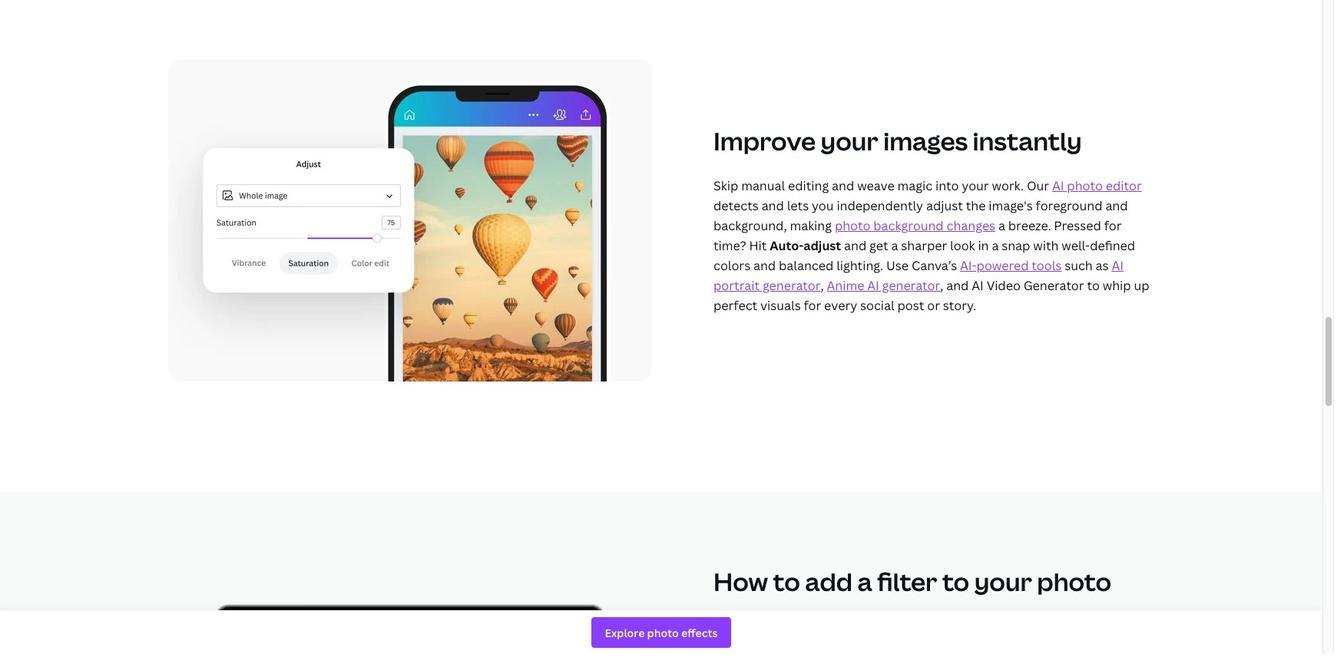 Task type: locate. For each thing, give the bounding box(es) containing it.
photo background changes link
[[835, 217, 995, 234]]

to left add
[[773, 565, 800, 598]]

use
[[886, 257, 909, 274]]

and up story.
[[946, 277, 969, 294]]

powered
[[977, 257, 1029, 274]]

to right filter
[[942, 565, 969, 598]]

generator up post
[[882, 277, 940, 294]]

manual
[[741, 177, 785, 194]]

tools
[[1032, 257, 1062, 274]]

0 vertical spatial photo
[[1067, 177, 1103, 194]]

a
[[998, 217, 1005, 234], [891, 237, 898, 254], [992, 237, 999, 254], [858, 565, 872, 598]]

auto-adjust
[[770, 237, 841, 254]]

with
[[1033, 237, 1059, 254]]

for inside , and ai video generator to whip up perfect visuals for every social post or story.
[[804, 297, 821, 314]]

pressed
[[1054, 217, 1101, 234]]

, left "anime"
[[821, 277, 824, 294]]

1 horizontal spatial to
[[942, 565, 969, 598]]

weave
[[857, 177, 895, 194]]

1 vertical spatial adjust
[[804, 237, 841, 254]]

,
[[821, 277, 824, 294], [940, 277, 943, 294]]

0 horizontal spatial ,
[[821, 277, 824, 294]]

, down canva's
[[940, 277, 943, 294]]

2 vertical spatial your
[[974, 565, 1032, 598]]

ai up social
[[867, 277, 879, 294]]

and up you at top
[[832, 177, 854, 194]]

images
[[883, 124, 968, 157]]

a right add
[[858, 565, 872, 598]]

for inside a breeze. pressed for time? hit
[[1104, 217, 1122, 234]]

ai right "as"
[[1112, 257, 1124, 274]]

1 , from the left
[[821, 277, 824, 294]]

snap
[[1002, 237, 1030, 254]]

1 vertical spatial for
[[804, 297, 821, 314]]

and inside , and ai video generator to whip up perfect visuals for every social post or story.
[[946, 277, 969, 294]]

ai portrait generator link
[[714, 257, 1124, 294]]

ai-
[[960, 257, 977, 274]]

to
[[1087, 277, 1100, 294], [773, 565, 800, 598], [942, 565, 969, 598]]

, inside , and ai video generator to whip up perfect visuals for every social post or story.
[[940, 277, 943, 294]]

such
[[1065, 257, 1093, 274]]

adjust inside "skip manual editing and weave magic into your work. our ai photo editor detects and lets you independently adjust the image's foreground and background, making"
[[926, 197, 963, 214]]

and down editor at the right top of page
[[1105, 197, 1128, 214]]

a down image's
[[998, 217, 1005, 234]]

canva
[[785, 623, 827, 641]]

and down hit in the right top of the page
[[753, 257, 776, 274]]

ai right our
[[1052, 177, 1064, 194]]

defined
[[1090, 237, 1135, 254]]

adjust down 'making'
[[804, 237, 841, 254]]

a right in
[[992, 237, 999, 254]]

hit
[[749, 237, 767, 254]]

generator
[[1024, 277, 1084, 294]]

well-
[[1062, 237, 1090, 254]]

adjust
[[926, 197, 963, 214], [804, 237, 841, 254]]

the
[[966, 197, 986, 214]]

for
[[1104, 217, 1122, 234], [804, 297, 821, 314]]

up
[[1134, 277, 1149, 294]]

breeze.
[[1008, 217, 1051, 234]]

launch canva button
[[732, 623, 1154, 641]]

to down "as"
[[1087, 277, 1100, 294]]

2 , from the left
[[940, 277, 943, 294]]

1 generator from the left
[[763, 277, 821, 294]]

launch canva
[[732, 623, 827, 641]]

for left every
[[804, 297, 821, 314]]

generator
[[763, 277, 821, 294], [882, 277, 940, 294]]

2 horizontal spatial to
[[1087, 277, 1100, 294]]

perfect
[[714, 297, 757, 314]]

background
[[873, 217, 944, 234]]

ai
[[1052, 177, 1064, 194], [1112, 257, 1124, 274], [867, 277, 879, 294], [972, 277, 984, 294]]

auto-
[[770, 237, 804, 254]]

how to add a filter to your photo
[[714, 565, 1111, 598]]

for up defined at the right top
[[1104, 217, 1122, 234]]

0 horizontal spatial adjust
[[804, 237, 841, 254]]

0 vertical spatial for
[[1104, 217, 1122, 234]]

1 horizontal spatial ,
[[940, 277, 943, 294]]

photo
[[1067, 177, 1103, 194], [835, 217, 870, 234], [1037, 565, 1111, 598]]

sharper
[[901, 237, 947, 254]]

1 horizontal spatial for
[[1104, 217, 1122, 234]]

balanced
[[779, 257, 834, 274]]

photo inside "skip manual editing and weave magic into your work. our ai photo editor detects and lets you independently adjust the image's foreground and background, making"
[[1067, 177, 1103, 194]]

0 horizontal spatial for
[[804, 297, 821, 314]]

0 horizontal spatial generator
[[763, 277, 821, 294]]

whip
[[1103, 277, 1131, 294]]

background,
[[714, 217, 787, 234]]

in
[[978, 237, 989, 254]]

ai inside ai portrait generator
[[1112, 257, 1124, 274]]

0 vertical spatial adjust
[[926, 197, 963, 214]]

adjust down into
[[926, 197, 963, 214]]

lets
[[787, 197, 809, 214]]

foreground
[[1036, 197, 1103, 214]]

your
[[821, 124, 878, 157], [962, 177, 989, 194], [974, 565, 1032, 598]]

and
[[832, 177, 854, 194], [762, 197, 784, 214], [1105, 197, 1128, 214], [844, 237, 867, 254], [753, 257, 776, 274], [946, 277, 969, 294]]

1 horizontal spatial generator
[[882, 277, 940, 294]]

generator up visuals
[[763, 277, 821, 294]]

a inside a breeze. pressed for time? hit
[[998, 217, 1005, 234]]

you
[[812, 197, 834, 214]]

skip
[[714, 177, 738, 194]]

to for filter
[[942, 565, 969, 598]]

1 vertical spatial your
[[962, 177, 989, 194]]

as
[[1096, 257, 1109, 274]]

0 horizontal spatial to
[[773, 565, 800, 598]]

ai down the ai-
[[972, 277, 984, 294]]

to inside , and ai video generator to whip up perfect visuals for every social post or story.
[[1087, 277, 1100, 294]]

1 horizontal spatial adjust
[[926, 197, 963, 214]]

, for anime
[[821, 277, 824, 294]]

detects
[[714, 197, 759, 214]]



Task type: describe. For each thing, give the bounding box(es) containing it.
filter
[[877, 565, 937, 598]]

anime ai generator link
[[827, 277, 940, 294]]

skip manual editing and weave magic into your work. our ai photo editor detects and lets you independently adjust the image's foreground and background, making
[[714, 177, 1142, 234]]

launch
[[732, 623, 781, 641]]

ai inside "skip manual editing and weave magic into your work. our ai photo editor detects and lets you independently adjust the image's foreground and background, making"
[[1052, 177, 1064, 194]]

0 vertical spatial your
[[821, 124, 878, 157]]

ai photo editor link
[[1052, 177, 1142, 194]]

every
[[824, 297, 857, 314]]

post
[[897, 297, 924, 314]]

, anime ai generator
[[821, 277, 940, 294]]

story.
[[943, 297, 976, 314]]

our
[[1027, 177, 1049, 194]]

social
[[860, 297, 894, 314]]

lighting.
[[836, 257, 883, 274]]

ai inside , and ai video generator to whip up perfect visuals for every social post or story.
[[972, 277, 984, 294]]

ai portrait generator
[[714, 257, 1124, 294]]

generator inside ai portrait generator
[[763, 277, 821, 294]]

colors
[[714, 257, 750, 274]]

portrait
[[714, 277, 760, 294]]

or
[[927, 297, 940, 314]]

and get a sharper look in a snap with well-defined colors and balanced lighting. use canva's
[[714, 237, 1135, 274]]

improve your images instantly
[[714, 124, 1082, 157]]

work.
[[992, 177, 1024, 194]]

a right get
[[891, 237, 898, 254]]

, and ai video generator to whip up perfect visuals for every social post or story.
[[714, 277, 1149, 314]]

improve
[[714, 124, 816, 157]]

ai-powered tools link
[[960, 257, 1062, 274]]

a breeze. pressed for time? hit
[[714, 217, 1122, 254]]

and down the "manual"
[[762, 197, 784, 214]]

how
[[714, 565, 768, 598]]

anime
[[827, 277, 864, 294]]

time?
[[714, 237, 746, 254]]

add
[[805, 565, 853, 598]]

look
[[950, 237, 975, 254]]

image's
[[989, 197, 1033, 214]]

to for generator
[[1087, 277, 1100, 294]]

2 vertical spatial photo
[[1037, 565, 1111, 598]]

and up lighting.
[[844, 237, 867, 254]]

changes
[[947, 217, 995, 234]]

video
[[987, 277, 1021, 294]]

, for and
[[940, 277, 943, 294]]

making
[[790, 217, 832, 234]]

2 generator from the left
[[882, 277, 940, 294]]

your inside "skip manual editing and weave magic into your work. our ai photo editor detects and lets you independently adjust the image's foreground and background, making"
[[962, 177, 989, 194]]

ai-powered tools such as
[[960, 257, 1112, 274]]

editing
[[788, 177, 829, 194]]

instantly
[[973, 124, 1082, 157]]

visuals
[[760, 297, 801, 314]]

independently
[[837, 197, 923, 214]]

1 vertical spatial photo
[[835, 217, 870, 234]]

magic
[[897, 177, 933, 194]]

canva's
[[912, 257, 957, 274]]

adjust the whole image saturation on your mobile phone image
[[168, 59, 652, 382]]

into
[[935, 177, 959, 194]]

get
[[869, 237, 888, 254]]

editor
[[1106, 177, 1142, 194]]

photo background changes
[[835, 217, 995, 234]]



Task type: vqa. For each thing, say whether or not it's contained in the screenshot.
Presentation by Canva Creative Studio link associated with 1 of 15
no



